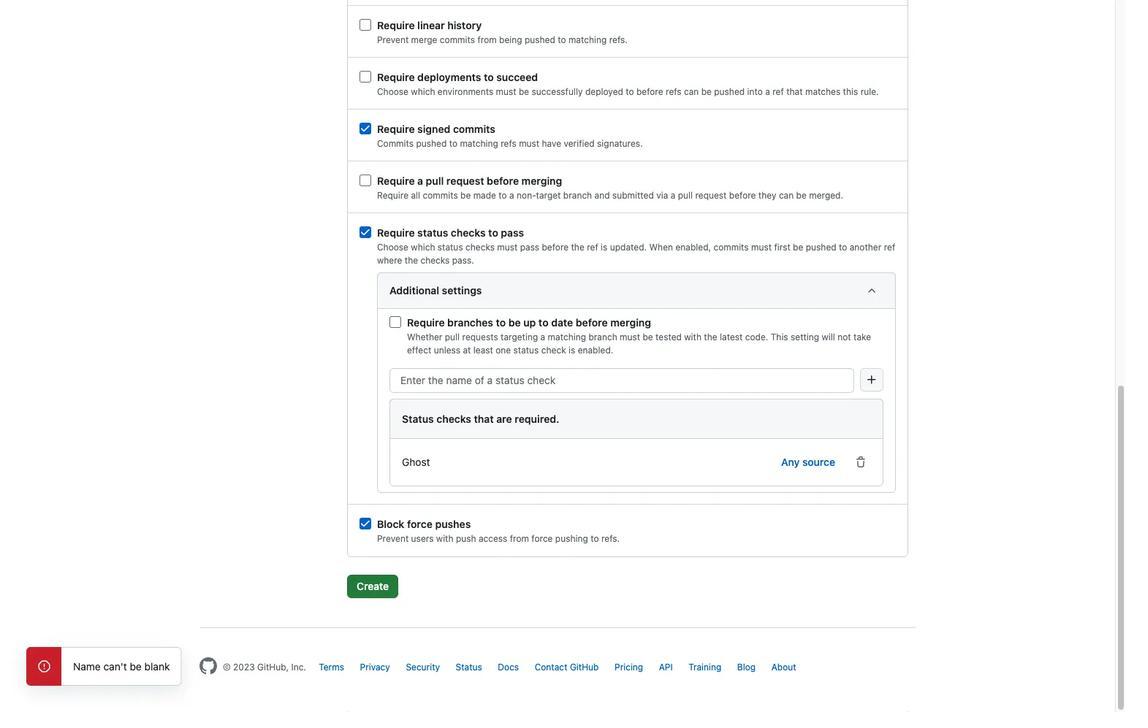 Task type: vqa. For each thing, say whether or not it's contained in the screenshot.
Open issue element
no



Task type: locate. For each thing, give the bounding box(es) containing it.
refs right deployed at the right top of the page
[[666, 86, 682, 96]]

unless
[[434, 345, 460, 355]]

1 vertical spatial which
[[411, 242, 435, 252]]

0 horizontal spatial force
[[407, 518, 433, 530]]

before
[[636, 86, 663, 96], [487, 175, 519, 187], [729, 190, 756, 200], [542, 242, 569, 252], [576, 316, 608, 328]]

2 vertical spatial the
[[704, 332, 717, 342]]

refs inside require signed commits commits pushed to matching refs must have verified signatures.
[[501, 138, 517, 148]]

0 horizontal spatial request
[[446, 175, 484, 187]]

require up whether
[[407, 316, 445, 328]]

commits down history on the left top of page
[[440, 34, 475, 45]]

enabled,
[[676, 242, 711, 252]]

before up made
[[487, 175, 519, 187]]

0 horizontal spatial from
[[478, 34, 497, 45]]

status up ghost
[[402, 413, 434, 425]]

to
[[558, 34, 566, 45], [484, 71, 494, 83], [626, 86, 634, 96], [449, 138, 458, 148], [499, 190, 507, 200], [488, 227, 498, 239], [839, 242, 847, 252], [496, 316, 506, 328], [539, 316, 549, 328], [591, 533, 599, 544]]

refs inside 'require deployments to succeed choose which environments must be successfully deployed to before refs can be pushed into a ref that matches this rule.'
[[666, 86, 682, 96]]

ghost
[[402, 456, 430, 468]]

commits down environments
[[453, 123, 495, 135]]

require right require linear history checkbox
[[377, 19, 415, 31]]

1 horizontal spatial with
[[684, 332, 702, 342]]

that left matches
[[786, 86, 803, 96]]

before up enabled.
[[576, 316, 608, 328]]

pushing
[[555, 533, 588, 544]]

©
[[223, 662, 231, 672]]

require inside require signed commits commits pushed to matching refs must have verified signatures.
[[377, 123, 415, 135]]

deployments
[[417, 71, 481, 83]]

require for require status checks to pass
[[377, 227, 415, 239]]

require up 'all'
[[377, 175, 415, 187]]

a right into
[[765, 86, 770, 96]]

branch left and at right
[[563, 190, 592, 200]]

this
[[843, 86, 858, 96]]

status left 'docs'
[[456, 662, 482, 672]]

name can't be blank log
[[26, 647, 182, 686]]

contact github
[[535, 662, 599, 672]]

to inside require signed commits commits pushed to matching refs must have verified signatures.
[[449, 138, 458, 148]]

© 2023 github, inc.
[[223, 662, 306, 672]]

prevent for require
[[377, 34, 409, 45]]

choose up where
[[377, 242, 408, 252]]

refs
[[666, 86, 682, 96], [501, 138, 517, 148]]

and
[[595, 190, 610, 200]]

1 vertical spatial force
[[532, 533, 553, 544]]

before down target
[[542, 242, 569, 252]]

a up check at the top of the page
[[541, 332, 545, 342]]

ref right another
[[884, 242, 895, 252]]

0 vertical spatial that
[[786, 86, 803, 96]]

0 vertical spatial which
[[411, 86, 435, 96]]

require inside require linear history prevent merge commits from being pushed to matching refs.
[[377, 19, 415, 31]]

to right 'being'
[[558, 34, 566, 45]]

0 horizontal spatial can
[[684, 86, 699, 96]]

pull up unless
[[445, 332, 460, 342]]

check
[[541, 345, 566, 355]]

0 horizontal spatial with
[[436, 533, 453, 544]]

0 horizontal spatial status
[[402, 413, 434, 425]]

requests
[[462, 332, 498, 342]]

the left updated.
[[571, 242, 584, 252]]

1 vertical spatial request
[[695, 190, 727, 200]]

0 vertical spatial with
[[684, 332, 702, 342]]

which
[[411, 86, 435, 96], [411, 242, 435, 252]]

1 vertical spatial pull
[[678, 190, 693, 200]]

which up additional
[[411, 242, 435, 252]]

1 vertical spatial matching
[[460, 138, 498, 148]]

1 horizontal spatial is
[[601, 242, 608, 252]]

0 vertical spatial refs
[[666, 86, 682, 96]]

1 horizontal spatial that
[[786, 86, 803, 96]]

2 horizontal spatial ref
[[884, 242, 895, 252]]

0 vertical spatial can
[[684, 86, 699, 96]]

prevent inside block force pushes prevent users with push access from force pushing to refs.
[[377, 533, 409, 544]]

1 vertical spatial status
[[456, 662, 482, 672]]

choose inside 'require status checks to pass choose which status checks must pass before the ref is updated. when enabled, commits must first be pushed to another ref where the checks pass.'
[[377, 242, 408, 252]]

branch for require a pull request before merging
[[563, 190, 592, 200]]

before right deployed at the right top of the page
[[636, 86, 663, 96]]

can left into
[[684, 86, 699, 96]]

0 horizontal spatial the
[[405, 255, 418, 265]]

push
[[456, 533, 476, 544]]

pushed left into
[[714, 86, 745, 96]]

force up users
[[407, 518, 433, 530]]

0 vertical spatial merging
[[522, 175, 562, 187]]

0 vertical spatial pass
[[501, 227, 524, 239]]

0 horizontal spatial ref
[[587, 242, 598, 252]]

status up pass.
[[438, 242, 463, 252]]

0 vertical spatial prevent
[[377, 34, 409, 45]]

add selected status checks image
[[866, 374, 878, 386]]

to inside block force pushes prevent users with push access from force pushing to refs.
[[591, 533, 599, 544]]

least
[[473, 345, 493, 355]]

that
[[786, 86, 803, 96], [474, 413, 494, 425]]

refs.
[[609, 34, 628, 45], [601, 533, 620, 544]]

checks
[[451, 227, 486, 239], [466, 242, 495, 252], [421, 255, 450, 265], [437, 413, 471, 425]]

0 horizontal spatial pull
[[426, 175, 444, 187]]

access
[[479, 533, 507, 544]]

pushed
[[525, 34, 555, 45], [714, 86, 745, 96], [416, 138, 447, 148], [806, 242, 836, 252]]

pull right via
[[678, 190, 693, 200]]

1 vertical spatial is
[[569, 345, 575, 355]]

prevent down block
[[377, 533, 409, 544]]

require inside 'require branches to be up to date before merging whether pull requests targeting a matching branch must be tested with the latest code. this setting will not take effect unless at least one status check is enabled.'
[[407, 316, 445, 328]]

users
[[411, 533, 434, 544]]

force
[[407, 518, 433, 530], [532, 533, 553, 544]]

status down 'all'
[[417, 227, 448, 239]]

the
[[571, 242, 584, 252], [405, 255, 418, 265], [704, 332, 717, 342]]

1 vertical spatial refs
[[501, 138, 517, 148]]

must
[[496, 86, 516, 96], [519, 138, 539, 148], [497, 242, 518, 252], [751, 242, 772, 252], [620, 332, 640, 342]]

request right via
[[695, 190, 727, 200]]

2 prevent from the top
[[377, 533, 409, 544]]

require inside 'require deployments to succeed choose which environments must be successfully deployed to before refs can be pushed into a ref that matches this rule.'
[[377, 71, 415, 83]]

refs left have
[[501, 138, 517, 148]]

must down succeed
[[496, 86, 516, 96]]

1 horizontal spatial request
[[695, 190, 727, 200]]

ref right into
[[773, 86, 784, 96]]

1 horizontal spatial pull
[[445, 332, 460, 342]]

pushed inside require linear history prevent merge commits from being pushed to matching refs.
[[525, 34, 555, 45]]

that left are
[[474, 413, 494, 425]]

status
[[417, 227, 448, 239], [438, 242, 463, 252], [513, 345, 539, 355]]

which inside 'require deployments to succeed choose which environments must be successfully deployed to before refs can be pushed into a ref that matches this rule.'
[[411, 86, 435, 96]]

choose up commits at the top left
[[377, 86, 408, 96]]

signatures.
[[597, 138, 643, 148]]

0 vertical spatial branch
[[563, 190, 592, 200]]

the right where
[[405, 255, 418, 265]]

security
[[406, 662, 440, 672]]

1 vertical spatial can
[[779, 190, 794, 200]]

status link
[[456, 662, 482, 672]]

blog
[[737, 662, 756, 672]]

up
[[523, 316, 536, 328]]

1 vertical spatial pass
[[520, 242, 539, 252]]

with
[[684, 332, 702, 342], [436, 533, 453, 544]]

pushed right 'being'
[[525, 34, 555, 45]]

prevent
[[377, 34, 409, 45], [377, 533, 409, 544]]

merging up target
[[522, 175, 562, 187]]

status
[[402, 413, 434, 425], [456, 662, 482, 672]]

about
[[772, 662, 796, 672]]

force left pushing
[[532, 533, 553, 544]]

commits inside require a pull request before merging require all commits be made to a non-target branch and submitted via a pull request before they can be merged.
[[423, 190, 458, 200]]

to down signed
[[449, 138, 458, 148]]

merging
[[522, 175, 562, 187], [610, 316, 651, 328]]

submitted
[[612, 190, 654, 200]]

api link
[[659, 662, 673, 672]]

require up where
[[377, 227, 415, 239]]

branch up enabled.
[[589, 332, 617, 342]]

1 horizontal spatial merging
[[610, 316, 651, 328]]

signed
[[417, 123, 450, 135]]

from
[[478, 34, 497, 45], [510, 533, 529, 544]]

environments
[[438, 86, 493, 96]]

pushed down signed
[[416, 138, 447, 148]]

Require signed commits checkbox
[[360, 123, 371, 134]]

api
[[659, 662, 673, 672]]

1 horizontal spatial the
[[571, 242, 584, 252]]

0 vertical spatial the
[[571, 242, 584, 252]]

footer
[[188, 628, 927, 712]]

be left into
[[701, 86, 712, 96]]

require inside 'require status checks to pass choose which status checks must pass before the ref is updated. when enabled, commits must first be pushed to another ref where the checks pass.'
[[377, 227, 415, 239]]

1 vertical spatial merging
[[610, 316, 651, 328]]

0 vertical spatial force
[[407, 518, 433, 530]]

be right the first
[[793, 242, 803, 252]]

1 choose from the top
[[377, 86, 408, 96]]

0 horizontal spatial merging
[[522, 175, 562, 187]]

successfully
[[532, 86, 583, 96]]

merging up enabled.
[[610, 316, 651, 328]]

which down deployments
[[411, 86, 435, 96]]

1 prevent from the top
[[377, 34, 409, 45]]

status inside footer
[[456, 662, 482, 672]]

1 horizontal spatial status
[[456, 662, 482, 672]]

refs. right pushing
[[601, 533, 620, 544]]

name can't be blank
[[73, 661, 170, 673]]

1 vertical spatial prevent
[[377, 533, 409, 544]]

to right made
[[499, 190, 507, 200]]

a left the non-
[[509, 190, 514, 200]]

commits right 'all'
[[423, 190, 458, 200]]

into
[[747, 86, 763, 96]]

matching down date
[[548, 332, 586, 342]]

Require a pull request before merging checkbox
[[360, 175, 371, 186]]

Block force pushes checkbox
[[360, 518, 371, 530]]

0 vertical spatial choose
[[377, 86, 408, 96]]

pull inside 'require branches to be up to date before merging whether pull requests targeting a matching branch must be tested with the latest code. this setting will not take effect unless at least one status check is enabled.'
[[445, 332, 460, 342]]

must left the tested
[[620, 332, 640, 342]]

Require linear history checkbox
[[360, 19, 371, 31]]

with inside 'require branches to be up to date before merging whether pull requests targeting a matching branch must be tested with the latest code. this setting will not take effect unless at least one status check is enabled.'
[[684, 332, 702, 342]]

0 horizontal spatial refs
[[501, 138, 517, 148]]

targeting
[[501, 332, 538, 342]]

require
[[377, 19, 415, 31], [377, 71, 415, 83], [377, 123, 415, 135], [377, 175, 415, 187], [377, 190, 409, 200], [377, 227, 415, 239], [407, 316, 445, 328]]

matching up made
[[460, 138, 498, 148]]

0 horizontal spatial that
[[474, 413, 494, 425]]

from left 'being'
[[478, 34, 497, 45]]

ref
[[773, 86, 784, 96], [587, 242, 598, 252], [884, 242, 895, 252]]

pushed right the first
[[806, 242, 836, 252]]

matching inside require signed commits commits pushed to matching refs must have verified signatures.
[[460, 138, 498, 148]]

a right via
[[671, 190, 675, 200]]

with down pushes
[[436, 533, 453, 544]]

is left updated.
[[601, 242, 608, 252]]

1 horizontal spatial can
[[779, 190, 794, 200]]

refs. up 'require deployments to succeed choose which environments must be successfully deployed to before refs can be pushed into a ref that matches this rule.'
[[609, 34, 628, 45]]

being
[[499, 34, 522, 45]]

can right they
[[779, 190, 794, 200]]

be
[[519, 86, 529, 96], [701, 86, 712, 96], [460, 190, 471, 200], [796, 190, 807, 200], [793, 242, 803, 252], [508, 316, 521, 328], [643, 332, 653, 342], [130, 661, 142, 673]]

status down the targeting
[[513, 345, 539, 355]]

where
[[377, 255, 402, 265]]

0 vertical spatial status
[[402, 413, 434, 425]]

to right pushing
[[591, 533, 599, 544]]

choose
[[377, 86, 408, 96], [377, 242, 408, 252]]

training
[[689, 662, 722, 672]]

pricing link
[[615, 662, 643, 672]]

1 vertical spatial from
[[510, 533, 529, 544]]

0 horizontal spatial is
[[569, 345, 575, 355]]

required.
[[515, 413, 559, 425]]

to up environments
[[484, 71, 494, 83]]

pull
[[426, 175, 444, 187], [678, 190, 693, 200], [445, 332, 460, 342]]

2 vertical spatial matching
[[548, 332, 586, 342]]

any source
[[781, 456, 835, 468]]

0 vertical spatial request
[[446, 175, 484, 187]]

be inside 'log'
[[130, 661, 142, 673]]

0 vertical spatial matching
[[569, 34, 607, 45]]

branch inside 'require branches to be up to date before merging whether pull requests targeting a matching branch must be tested with the latest code. this setting will not take effect unless at least one status check is enabled.'
[[589, 332, 617, 342]]

be right can't
[[130, 661, 142, 673]]

commits inside require signed commits commits pushed to matching refs must have verified signatures.
[[453, 123, 495, 135]]

is inside 'require branches to be up to date before merging whether pull requests targeting a matching branch must be tested with the latest code. this setting will not take effect unless at least one status check is enabled.'
[[569, 345, 575, 355]]

matching up deployed at the right top of the page
[[569, 34, 607, 45]]

commits right enabled,
[[714, 242, 749, 252]]

tested
[[656, 332, 682, 342]]

1 vertical spatial branch
[[589, 332, 617, 342]]

2 which from the top
[[411, 242, 435, 252]]

footer containing © 2023 github, inc.
[[188, 628, 927, 712]]

0 vertical spatial from
[[478, 34, 497, 45]]

about link
[[772, 662, 796, 672]]

any
[[781, 456, 800, 468]]

from right the access
[[510, 533, 529, 544]]

1 vertical spatial choose
[[377, 242, 408, 252]]

merging inside 'require branches to be up to date before merging whether pull requests targeting a matching branch must be tested with the latest code. this setting will not take effect unless at least one status check is enabled.'
[[610, 316, 651, 328]]

to left another
[[839, 242, 847, 252]]

2 choose from the top
[[377, 242, 408, 252]]

must left have
[[519, 138, 539, 148]]

be left up
[[508, 316, 521, 328]]

2 horizontal spatial pull
[[678, 190, 693, 200]]

from inside block force pushes prevent users with push access from force pushing to refs.
[[510, 533, 529, 544]]

2 vertical spatial status
[[513, 345, 539, 355]]

the inside 'require branches to be up to date before merging whether pull requests targeting a matching branch must be tested with the latest code. this setting will not take effect unless at least one status check is enabled.'
[[704, 332, 717, 342]]

2 horizontal spatial the
[[704, 332, 717, 342]]

status inside 'require branches to be up to date before merging whether pull requests targeting a matching branch must be tested with the latest code. this setting will not take effect unless at least one status check is enabled.'
[[513, 345, 539, 355]]

require for require a pull request before merging
[[377, 175, 415, 187]]

terms
[[319, 662, 344, 672]]

with right the tested
[[684, 332, 702, 342]]

1 which from the top
[[411, 86, 435, 96]]

1 horizontal spatial ref
[[773, 86, 784, 96]]

require up commits at the top left
[[377, 123, 415, 135]]

1 vertical spatial refs.
[[601, 533, 620, 544]]

contact
[[535, 662, 567, 672]]

be down succeed
[[519, 86, 529, 96]]

is right check at the top of the page
[[569, 345, 575, 355]]

refs. inside require linear history prevent merge commits from being pushed to matching refs.
[[609, 34, 628, 45]]

not
[[838, 332, 851, 342]]

can
[[684, 86, 699, 96], [779, 190, 794, 200]]

a
[[765, 86, 770, 96], [417, 175, 423, 187], [509, 190, 514, 200], [671, 190, 675, 200], [541, 332, 545, 342]]

2 vertical spatial pull
[[445, 332, 460, 342]]

0 vertical spatial is
[[601, 242, 608, 252]]

additional
[[390, 285, 439, 297]]

branches
[[447, 316, 493, 328]]

pull down signed
[[426, 175, 444, 187]]

require right require deployments to succeed checkbox on the top of the page
[[377, 71, 415, 83]]

0 vertical spatial refs.
[[609, 34, 628, 45]]

made
[[473, 190, 496, 200]]

via
[[656, 190, 668, 200]]

a up 'all'
[[417, 175, 423, 187]]

branch inside require a pull request before merging require all commits be made to a non-target branch and submitted via a pull request before they can be merged.
[[563, 190, 592, 200]]

blog link
[[737, 662, 756, 672]]

request up made
[[446, 175, 484, 187]]

1 horizontal spatial refs
[[666, 86, 682, 96]]

1 vertical spatial with
[[436, 533, 453, 544]]

ref left updated.
[[587, 242, 598, 252]]

prevent inside require linear history prevent merge commits from being pushed to matching refs.
[[377, 34, 409, 45]]

prevent left 'merge'
[[377, 34, 409, 45]]

1 horizontal spatial from
[[510, 533, 529, 544]]

from inside require linear history prevent merge commits from being pushed to matching refs.
[[478, 34, 497, 45]]

a inside 'require deployments to succeed choose which environments must be successfully deployed to before refs can be pushed into a ref that matches this rule.'
[[765, 86, 770, 96]]

the left latest
[[704, 332, 717, 342]]



Task type: describe. For each thing, give the bounding box(es) containing it.
with inside block force pushes prevent users with push access from force pushing to refs.
[[436, 533, 453, 544]]

one
[[496, 345, 511, 355]]

to up the targeting
[[496, 316, 506, 328]]

matching inside 'require branches to be up to date before merging whether pull requests targeting a matching branch must be tested with the latest code. this setting will not take effect unless at least one status check is enabled.'
[[548, 332, 586, 342]]

they
[[758, 190, 776, 200]]

are
[[496, 413, 512, 425]]

to inside require a pull request before merging require all commits be made to a non-target branch and submitted via a pull request before they can be merged.
[[499, 190, 507, 200]]

before inside 'require status checks to pass choose which status checks must pass before the ref is updated. when enabled, commits must first be pushed to another ref where the checks pass.'
[[542, 242, 569, 252]]

create
[[357, 581, 389, 593]]

before inside 'require deployments to succeed choose which environments must be successfully deployed to before refs can be pushed into a ref that matches this rule.'
[[636, 86, 663, 96]]

terms link
[[319, 662, 344, 672]]

must left the first
[[751, 242, 772, 252]]

to right up
[[539, 316, 549, 328]]

deployed
[[585, 86, 623, 96]]

merged.
[[809, 190, 843, 200]]

non-
[[517, 190, 536, 200]]

collapse image
[[866, 285, 878, 297]]

2023
[[233, 662, 255, 672]]

training link
[[689, 662, 722, 672]]

Require status checks to pass checkbox
[[360, 227, 371, 238]]

1 vertical spatial the
[[405, 255, 418, 265]]

can't
[[103, 661, 127, 673]]

require linear history prevent merge commits from being pushed to matching refs.
[[377, 19, 628, 45]]

create button
[[347, 575, 398, 599]]

when
[[649, 242, 673, 252]]

matching inside require linear history prevent merge commits from being pushed to matching refs.
[[569, 34, 607, 45]]

linear
[[417, 19, 445, 31]]

docs link
[[498, 662, 519, 672]]

require branches to be up to date before merging whether pull requests targeting a matching branch must be tested with the latest code. this setting will not take effect unless at least one status check is enabled.
[[407, 316, 871, 355]]

enabled.
[[578, 345, 613, 355]]

commits inside 'require status checks to pass choose which status checks must pass before the ref is updated. when enabled, commits must first be pushed to another ref where the checks pass.'
[[714, 242, 749, 252]]

rule.
[[861, 86, 879, 96]]

Require deployments to succeed checkbox
[[360, 71, 371, 83]]

pushes
[[435, 518, 471, 530]]

source
[[802, 456, 835, 468]]

require for require deployments to succeed
[[377, 71, 415, 83]]

to right deployed at the right top of the page
[[626, 86, 634, 96]]

pricing
[[615, 662, 643, 672]]

commits inside require linear history prevent merge commits from being pushed to matching refs.
[[440, 34, 475, 45]]

is inside 'require status checks to pass choose which status checks must pass before the ref is updated. when enabled, commits must first be pushed to another ref where the checks pass.'
[[601, 242, 608, 252]]

additional settings
[[390, 285, 482, 297]]

1 horizontal spatial force
[[532, 533, 553, 544]]

latest
[[720, 332, 743, 342]]

require status checks to pass choose which status checks must pass before the ref is updated. when enabled, commits must first be pushed to another ref where the checks pass.
[[377, 227, 895, 265]]

that inside 'require deployments to succeed choose which environments must be successfully deployed to before refs can be pushed into a ref that matches this rule.'
[[786, 86, 803, 96]]

1 vertical spatial that
[[474, 413, 494, 425]]

inc.
[[291, 662, 306, 672]]

status for status link
[[456, 662, 482, 672]]

require a pull request before merging require all commits be made to a non-target branch and submitted via a pull request before they can be merged.
[[377, 175, 843, 200]]

must inside 'require branches to be up to date before merging whether pull requests targeting a matching branch must be tested with the latest code. this setting will not take effect unless at least one status check is enabled.'
[[620, 332, 640, 342]]

security link
[[406, 662, 440, 672]]

privacy
[[360, 662, 390, 672]]

any source button
[[772, 451, 845, 474]]

another
[[850, 242, 882, 252]]

blank
[[144, 661, 170, 673]]

stop image
[[38, 661, 50, 673]]

privacy link
[[360, 662, 390, 672]]

a inside 'require branches to be up to date before merging whether pull requests targeting a matching branch must be tested with the latest code. this setting will not take effect unless at least one status check is enabled.'
[[541, 332, 545, 342]]

history
[[447, 19, 482, 31]]

contact github link
[[535, 662, 599, 672]]

block force pushes prevent users with push access from force pushing to refs.
[[377, 518, 620, 544]]

be left merged.
[[796, 190, 807, 200]]

refs. inside block force pushes prevent users with push access from force pushing to refs.
[[601, 533, 620, 544]]

block
[[377, 518, 404, 530]]

first
[[774, 242, 791, 252]]

to inside require linear history prevent merge commits from being pushed to matching refs.
[[558, 34, 566, 45]]

settings
[[442, 285, 482, 297]]

be inside 'require status checks to pass choose which status checks must pass before the ref is updated. when enabled, commits must first be pushed to another ref where the checks pass.'
[[793, 242, 803, 252]]

all
[[411, 190, 420, 200]]

1 vertical spatial status
[[438, 242, 463, 252]]

Enter the name of a status check text field
[[399, 374, 854, 387]]

ref inside 'require deployments to succeed choose which environments must be successfully deployed to before refs can be pushed into a ref that matches this rule.'
[[773, 86, 784, 96]]

require signed commits commits pushed to matching refs must have verified signatures.
[[377, 123, 643, 148]]

must down the non-
[[497, 242, 518, 252]]

commits
[[377, 138, 414, 148]]

homepage image
[[200, 658, 217, 675]]

pushed inside 'require deployments to succeed choose which environments must be successfully deployed to before refs can be pushed into a ref that matches this rule.'
[[714, 86, 745, 96]]

merge
[[411, 34, 437, 45]]

will
[[822, 332, 835, 342]]

can inside 'require deployments to succeed choose which environments must be successfully deployed to before refs can be pushed into a ref that matches this rule.'
[[684, 86, 699, 96]]

updated.
[[610, 242, 647, 252]]

0 vertical spatial pull
[[426, 175, 444, 187]]

setting
[[791, 332, 819, 342]]

to down made
[[488, 227, 498, 239]]

require for require branches to be up to date before merging
[[407, 316, 445, 328]]

before inside 'require branches to be up to date before merging whether pull requests targeting a matching branch must be tested with the latest code. this setting will not take effect unless at least one status check is enabled.'
[[576, 316, 608, 328]]

require for require linear history
[[377, 19, 415, 31]]

name
[[73, 661, 101, 673]]

must inside require signed commits commits pushed to matching refs must have verified signatures.
[[519, 138, 539, 148]]

require deployments to succeed choose which environments must be successfully deployed to before refs can be pushed into a ref that matches this rule.
[[377, 71, 879, 96]]

require for require signed commits
[[377, 123, 415, 135]]

can inside require a pull request before merging require all commits be made to a non-target branch and submitted via a pull request before they can be merged.
[[779, 190, 794, 200]]

branch for require branches to be up to date before merging
[[589, 332, 617, 342]]

pushed inside 'require status checks to pass choose which status checks must pass before the ref is updated. when enabled, commits must first be pushed to another ref where the checks pass.'
[[806, 242, 836, 252]]

merging inside require a pull request before merging require all commits be made to a non-target branch and submitted via a pull request before they can be merged.
[[522, 175, 562, 187]]

be left the tested
[[643, 332, 653, 342]]

effect
[[407, 345, 431, 355]]

before left they
[[729, 190, 756, 200]]

succeed
[[496, 71, 538, 83]]

verified
[[564, 138, 595, 148]]

be left made
[[460, 190, 471, 200]]

prevent for block
[[377, 533, 409, 544]]

github,
[[257, 662, 289, 672]]

delete ghost} image
[[855, 457, 867, 468]]

require left 'all'
[[377, 190, 409, 200]]

0 vertical spatial status
[[417, 227, 448, 239]]

choose inside 'require deployments to succeed choose which environments must be successfully deployed to before refs can be pushed into a ref that matches this rule.'
[[377, 86, 408, 96]]

status checks that are required.
[[402, 413, 559, 425]]

have
[[542, 138, 561, 148]]

status for status checks that are required.
[[402, 413, 434, 425]]

this
[[771, 332, 788, 342]]

code.
[[745, 332, 768, 342]]

matches
[[805, 86, 841, 96]]

at
[[463, 345, 471, 355]]

Require branches to be up to date before merging checkbox
[[390, 316, 401, 328]]

whether
[[407, 332, 442, 342]]

take
[[854, 332, 871, 342]]

pushed inside require signed commits commits pushed to matching refs must have verified signatures.
[[416, 138, 447, 148]]

date
[[551, 316, 573, 328]]

must inside 'require deployments to succeed choose which environments must be successfully deployed to before refs can be pushed into a ref that matches this rule.'
[[496, 86, 516, 96]]

which inside 'require status checks to pass choose which status checks must pass before the ref is updated. when enabled, commits must first be pushed to another ref where the checks pass.'
[[411, 242, 435, 252]]



